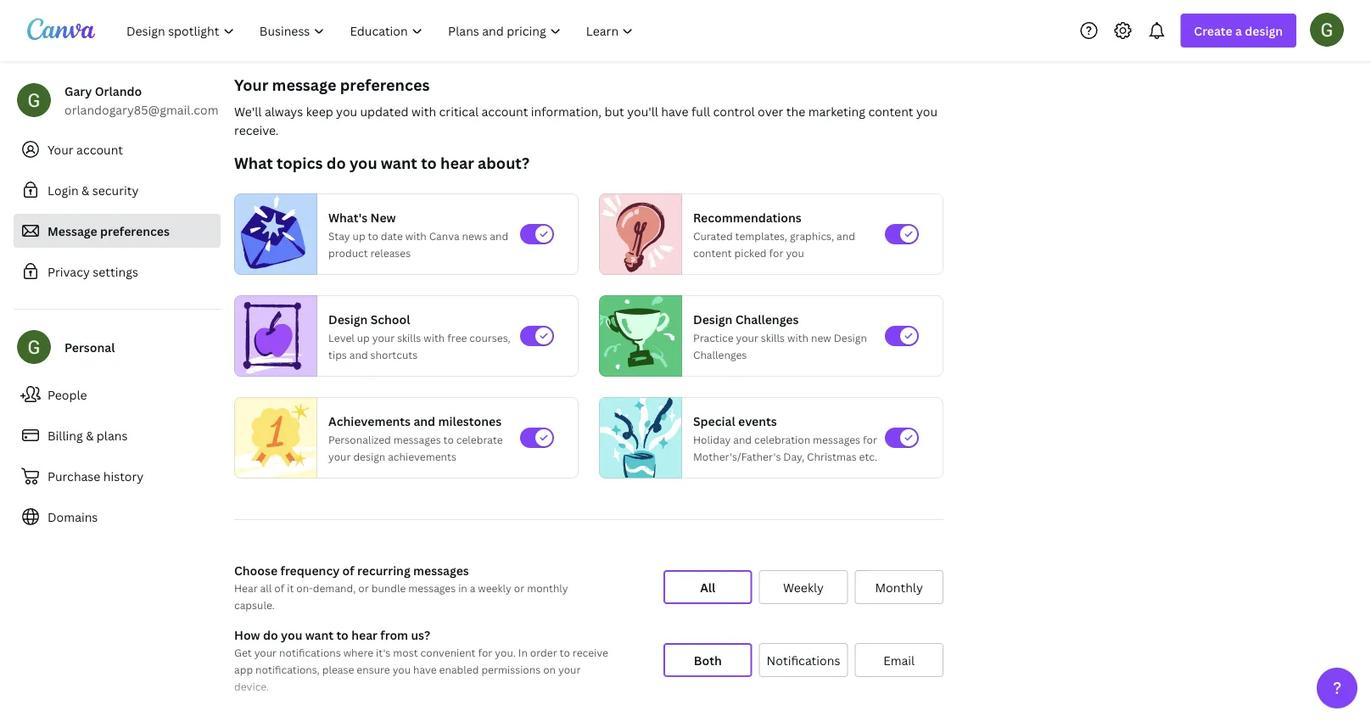 Task type: describe. For each thing, give the bounding box(es) containing it.
design challenges practice your skills with new design challenges
[[694, 311, 867, 362]]

receive
[[573, 646, 609, 660]]

2 or from the left
[[514, 581, 525, 595]]

device.
[[234, 680, 269, 694]]

create a design button
[[1181, 14, 1297, 48]]

topic image for recommendations
[[600, 194, 675, 275]]

celebrate
[[456, 432, 503, 447]]

and inside special events holiday and celebration messages for mother's/father's day, christmas etc.
[[734, 432, 752, 447]]

billing
[[48, 427, 83, 444]]

design inside dropdown button
[[1246, 22, 1283, 39]]

messages inside 'achievements and milestones personalized messages to celebrate your design achievements'
[[394, 432, 441, 447]]

on-
[[296, 581, 313, 595]]

celebration
[[755, 432, 811, 447]]

hear
[[234, 581, 258, 595]]

1 or from the left
[[359, 581, 369, 595]]

events
[[739, 413, 777, 429]]

from
[[381, 627, 408, 643]]

message preferences
[[48, 223, 170, 239]]

domains link
[[14, 500, 221, 534]]

Both button
[[664, 643, 753, 677]]

stay
[[329, 229, 350, 243]]

messages inside special events holiday and celebration messages for mother's/father's day, christmas etc.
[[813, 432, 861, 447]]

weekly
[[784, 579, 824, 595]]

1 vertical spatial account
[[76, 141, 123, 157]]

demand,
[[313, 581, 356, 595]]

your right get
[[254, 646, 277, 660]]

how
[[234, 627, 260, 643]]

1 horizontal spatial hear
[[441, 152, 474, 173]]

your account
[[48, 141, 123, 157]]

it's
[[376, 646, 391, 660]]

milestones
[[438, 413, 502, 429]]

a inside dropdown button
[[1236, 22, 1243, 39]]

have inside how do you want to hear from us? get your notifications where it's most convenient for you. in order to receive app notifications, please ensure you have enabled permissions on your device.
[[413, 663, 437, 677]]

login & security
[[48, 182, 139, 198]]

All button
[[664, 570, 753, 604]]

1 vertical spatial challenges
[[694, 348, 747, 362]]

your inside design challenges practice your skills with new design challenges
[[736, 331, 759, 345]]

how do you want to hear from us? get your notifications where it's most convenient for you. in order to receive app notifications, please ensure you have enabled permissions on your device.
[[234, 627, 609, 694]]

privacy settings
[[48, 264, 138, 280]]

up for what's
[[353, 229, 366, 243]]

new
[[811, 331, 832, 345]]

please
[[322, 663, 354, 677]]

date
[[381, 229, 403, 243]]

design school level up your skills with free courses, tips and shortcuts
[[329, 311, 511, 362]]

level
[[329, 331, 355, 345]]

messages left "in"
[[409, 581, 456, 595]]

you inside recommendations curated templates, graphics, and content picked for you
[[786, 246, 805, 260]]

domains
[[48, 509, 98, 525]]

and inside what's new stay up to date with canva news and product releases
[[490, 229, 509, 243]]

where
[[344, 646, 374, 660]]

and inside recommendations curated templates, graphics, and content picked for you
[[837, 229, 856, 243]]

& for login
[[82, 182, 89, 198]]

topic image for design challenges
[[600, 295, 675, 377]]

messages up "in"
[[413, 562, 469, 578]]

school
[[371, 311, 410, 327]]

critical
[[439, 103, 479, 119]]

plans
[[97, 427, 128, 444]]

what's new stay up to date with canva news and product releases
[[329, 209, 509, 260]]

topic image for special events
[[600, 394, 682, 482]]

your for your account
[[48, 141, 74, 157]]

personal
[[65, 339, 115, 355]]

bundle
[[372, 581, 406, 595]]

1 horizontal spatial preferences
[[340, 74, 430, 95]]

and inside design school level up your skills with free courses, tips and shortcuts
[[350, 348, 368, 362]]

people
[[48, 387, 87, 403]]

curated
[[694, 229, 733, 243]]

content inside recommendations curated templates, graphics, and content picked for you
[[694, 246, 732, 260]]

and inside 'achievements and milestones personalized messages to celebrate your design achievements'
[[414, 413, 436, 429]]

topic image for design school
[[235, 295, 310, 377]]

for inside special events holiday and celebration messages for mother's/father's day, christmas etc.
[[863, 432, 878, 447]]

skills inside design school level up your skills with free courses, tips and shortcuts
[[397, 331, 421, 345]]

notifications
[[767, 652, 841, 668]]

day,
[[784, 449, 805, 463]]

templates,
[[736, 229, 788, 243]]

shortcuts
[[371, 348, 418, 362]]

over
[[758, 103, 784, 119]]

design for design school
[[329, 311, 368, 327]]

updated
[[360, 103, 409, 119]]

special events holiday and celebration messages for mother's/father's day, christmas etc.
[[694, 413, 878, 463]]

achievements
[[388, 449, 457, 463]]

purchase history link
[[14, 459, 221, 493]]

billing & plans
[[48, 427, 128, 444]]

purchase history
[[48, 468, 144, 484]]

your account link
[[14, 132, 221, 166]]

Weekly button
[[759, 570, 848, 604]]

0 horizontal spatial preferences
[[100, 223, 170, 239]]

purchase
[[48, 468, 100, 484]]

mother's/father's
[[694, 449, 781, 463]]

you.
[[495, 646, 516, 660]]

special
[[694, 413, 736, 429]]

to up where
[[336, 627, 349, 643]]

security
[[92, 182, 139, 198]]

login
[[48, 182, 79, 198]]

to inside what's new stay up to date with canva news and product releases
[[368, 229, 378, 243]]

with inside design school level up your skills with free courses, tips and shortcuts
[[424, 331, 445, 345]]

billing & plans link
[[14, 418, 221, 452]]

notifications
[[279, 646, 341, 660]]

0 vertical spatial of
[[343, 562, 355, 578]]

recommendations curated templates, graphics, and content picked for you
[[694, 209, 856, 260]]

top level navigation element
[[115, 14, 648, 48]]

capsule.
[[234, 598, 275, 612]]

get
[[234, 646, 252, 660]]

picked
[[735, 246, 767, 260]]

do inside how do you want to hear from us? get your notifications where it's most convenient for you. in order to receive app notifications, please ensure you have enabled permissions on your device.
[[263, 627, 278, 643]]

choose frequency of recurring messages hear all of it on-demand, or bundle messages in a weekly or monthly capsule.
[[234, 562, 568, 612]]

hear inside how do you want to hear from us? get your notifications where it's most convenient for you. in order to receive app notifications, please ensure you have enabled permissions on your device.
[[352, 627, 378, 643]]

free
[[448, 331, 467, 345]]

what
[[234, 152, 273, 173]]

convenient
[[421, 646, 476, 660]]

keep
[[306, 103, 333, 119]]

full
[[692, 103, 711, 119]]

with inside we'll always keep you updated with critical account information, but you'll have full control over the marketing content you receive.
[[412, 103, 436, 119]]

history
[[103, 468, 144, 484]]

settings
[[93, 264, 138, 280]]

create a design
[[1195, 22, 1283, 39]]

etc.
[[860, 449, 878, 463]]

recommendations
[[694, 209, 802, 225]]

1 horizontal spatial do
[[327, 152, 346, 173]]



Task type: locate. For each thing, give the bounding box(es) containing it.
have inside we'll always keep you updated with critical account information, but you'll have full control over the marketing content you receive.
[[662, 103, 689, 119]]

most
[[393, 646, 418, 660]]

in
[[459, 581, 468, 595]]

1 horizontal spatial or
[[514, 581, 525, 595]]

with
[[412, 103, 436, 119], [406, 229, 427, 243], [424, 331, 445, 345], [788, 331, 809, 345]]

design down personalized
[[353, 449, 386, 463]]

all
[[260, 581, 272, 595]]

0 vertical spatial content
[[869, 103, 914, 119]]

topics
[[277, 152, 323, 173]]

product
[[329, 246, 368, 260]]

notifications,
[[256, 663, 320, 677]]

0 horizontal spatial hear
[[352, 627, 378, 643]]

1 vertical spatial of
[[274, 581, 285, 595]]

your right on on the left of page
[[559, 663, 581, 677]]

we'll
[[234, 103, 262, 119]]

0 vertical spatial a
[[1236, 22, 1243, 39]]

hear up where
[[352, 627, 378, 643]]

achievements
[[329, 413, 411, 429]]

1 horizontal spatial want
[[381, 152, 418, 173]]

design up level
[[329, 311, 368, 327]]

with left critical
[[412, 103, 436, 119]]

challenges down practice
[[694, 348, 747, 362]]

order
[[530, 646, 557, 660]]

0 horizontal spatial account
[[76, 141, 123, 157]]

for inside recommendations curated templates, graphics, and content picked for you
[[769, 246, 784, 260]]

0 horizontal spatial your
[[48, 141, 74, 157]]

1 horizontal spatial a
[[1236, 22, 1243, 39]]

to left date
[[368, 229, 378, 243]]

enabled
[[439, 663, 479, 677]]

skills inside design challenges practice your skills with new design challenges
[[761, 331, 785, 345]]

personalized
[[329, 432, 391, 447]]

1 vertical spatial design
[[353, 449, 386, 463]]

1 vertical spatial a
[[470, 581, 476, 595]]

1 horizontal spatial design
[[694, 311, 733, 327]]

choose
[[234, 562, 278, 578]]

your down personalized
[[329, 449, 351, 463]]

Notifications button
[[759, 643, 848, 677]]

message
[[272, 74, 337, 95]]

0 horizontal spatial want
[[305, 627, 334, 643]]

for down templates,
[[769, 246, 784, 260]]

0 horizontal spatial of
[[274, 581, 285, 595]]

all
[[701, 579, 716, 595]]

want
[[381, 152, 418, 173], [305, 627, 334, 643]]

skills left new on the top of page
[[761, 331, 785, 345]]

0 horizontal spatial do
[[263, 627, 278, 643]]

design right create
[[1246, 22, 1283, 39]]

up
[[353, 229, 366, 243], [357, 331, 370, 345]]

account right critical
[[482, 103, 528, 119]]

0 vertical spatial want
[[381, 152, 418, 173]]

0 horizontal spatial for
[[478, 646, 493, 660]]

with left free
[[424, 331, 445, 345]]

a right "in"
[[470, 581, 476, 595]]

1 vertical spatial up
[[357, 331, 370, 345]]

topic image left holiday
[[600, 394, 682, 482]]

1 horizontal spatial content
[[869, 103, 914, 119]]

1 horizontal spatial of
[[343, 562, 355, 578]]

challenges
[[736, 311, 799, 327], [694, 348, 747, 362]]

0 horizontal spatial design
[[329, 311, 368, 327]]

your inside 'achievements and milestones personalized messages to celebrate your design achievements'
[[329, 449, 351, 463]]

for up etc.
[[863, 432, 878, 447]]

0 vertical spatial hear
[[441, 152, 474, 173]]

and right graphics,
[[837, 229, 856, 243]]

weekly
[[478, 581, 512, 595]]

1 vertical spatial have
[[413, 663, 437, 677]]

for left you.
[[478, 646, 493, 660]]

0 vertical spatial account
[[482, 103, 528, 119]]

preferences down login & security link
[[100, 223, 170, 239]]

your
[[234, 74, 269, 95], [48, 141, 74, 157]]

and up mother's/father's
[[734, 432, 752, 447]]

1 horizontal spatial for
[[769, 246, 784, 260]]

& right login
[[82, 182, 89, 198]]

your up login
[[48, 141, 74, 157]]

practice
[[694, 331, 734, 345]]

do
[[327, 152, 346, 173], [263, 627, 278, 643]]

permissions
[[482, 663, 541, 677]]

have left full
[[662, 103, 689, 119]]

0 vertical spatial have
[[662, 103, 689, 119]]

1 vertical spatial preferences
[[100, 223, 170, 239]]

0 horizontal spatial content
[[694, 246, 732, 260]]

to
[[421, 152, 437, 173], [368, 229, 378, 243], [444, 432, 454, 447], [336, 627, 349, 643], [560, 646, 570, 660]]

topic image left 'curated'
[[600, 194, 675, 275]]

hear
[[441, 152, 474, 173], [352, 627, 378, 643]]

topic image left stay
[[235, 194, 310, 275]]

& for billing
[[86, 427, 94, 444]]

up right level
[[357, 331, 370, 345]]

0 vertical spatial preferences
[[340, 74, 430, 95]]

topic image left tips
[[235, 295, 310, 377]]

to down "milestones"
[[444, 432, 454, 447]]

0 vertical spatial design
[[1246, 22, 1283, 39]]

hear left 'about?'
[[441, 152, 474, 173]]

0 vertical spatial challenges
[[736, 311, 799, 327]]

1 vertical spatial content
[[694, 246, 732, 260]]

up inside design school level up your skills with free courses, tips and shortcuts
[[357, 331, 370, 345]]

or left bundle
[[359, 581, 369, 595]]

1 horizontal spatial design
[[1246, 22, 1283, 39]]

want down "updated"
[[381, 152, 418, 173]]

in
[[519, 646, 528, 660]]

have down most
[[413, 663, 437, 677]]

1 skills from the left
[[397, 331, 421, 345]]

design right new on the top of page
[[834, 331, 867, 345]]

challenges down picked
[[736, 311, 799, 327]]

preferences
[[340, 74, 430, 95], [100, 223, 170, 239]]

message preferences link
[[14, 214, 221, 248]]

tips
[[329, 348, 347, 362]]

of left it
[[274, 581, 285, 595]]

a inside choose frequency of recurring messages hear all of it on-demand, or bundle messages in a weekly or monthly capsule.
[[470, 581, 476, 595]]

account up login & security
[[76, 141, 123, 157]]

it
[[287, 581, 294, 595]]

1 vertical spatial hear
[[352, 627, 378, 643]]

0 vertical spatial &
[[82, 182, 89, 198]]

a right create
[[1236, 22, 1243, 39]]

email
[[884, 652, 915, 668]]

1 vertical spatial do
[[263, 627, 278, 643]]

and right tips
[[350, 348, 368, 362]]

design for design challenges
[[694, 311, 733, 327]]

marketing
[[809, 103, 866, 119]]

content down 'curated'
[[694, 246, 732, 260]]

recurring
[[357, 562, 411, 578]]

but
[[605, 103, 625, 119]]

0 horizontal spatial a
[[470, 581, 476, 595]]

do right topics
[[327, 152, 346, 173]]

topic image
[[235, 194, 310, 275], [600, 194, 675, 275], [235, 295, 310, 377], [600, 295, 675, 377], [235, 394, 317, 482], [600, 394, 682, 482]]

login & security link
[[14, 173, 221, 207]]

of up demand,
[[343, 562, 355, 578]]

ensure
[[357, 663, 390, 677]]

for inside how do you want to hear from us? get your notifications where it's most convenient for you. in order to receive app notifications, please ensure you have enabled permissions on your device.
[[478, 646, 493, 660]]

to up what's new stay up to date with canva news and product releases
[[421, 152, 437, 173]]

1 horizontal spatial skills
[[761, 331, 785, 345]]

and up achievements
[[414, 413, 436, 429]]

0 vertical spatial do
[[327, 152, 346, 173]]

with right date
[[406, 229, 427, 243]]

what topics do you want to hear about?
[[234, 152, 530, 173]]

design
[[1246, 22, 1283, 39], [353, 449, 386, 463]]

to inside 'achievements and milestones personalized messages to celebrate your design achievements'
[[444, 432, 454, 447]]

skills up the shortcuts
[[397, 331, 421, 345]]

privacy settings link
[[14, 255, 221, 289]]

with left new on the top of page
[[788, 331, 809, 345]]

1 vertical spatial your
[[48, 141, 74, 157]]

frequency
[[281, 562, 340, 578]]

1 vertical spatial want
[[305, 627, 334, 643]]

0 horizontal spatial design
[[353, 449, 386, 463]]

we'll always keep you updated with critical account information, but you'll have full control over the marketing content you receive.
[[234, 103, 938, 138]]

2 skills from the left
[[761, 331, 785, 345]]

Email button
[[855, 643, 944, 677]]

0 horizontal spatial or
[[359, 581, 369, 595]]

messages up achievements
[[394, 432, 441, 447]]

always
[[265, 103, 303, 119]]

your up we'll
[[234, 74, 269, 95]]

up right stay
[[353, 229, 366, 243]]

2 horizontal spatial design
[[834, 331, 867, 345]]

on
[[543, 663, 556, 677]]

your message preferences
[[234, 74, 430, 95]]

control
[[713, 103, 755, 119]]

topic image left personalized
[[235, 394, 317, 482]]

your right practice
[[736, 331, 759, 345]]

gary
[[65, 83, 92, 99]]

0 vertical spatial for
[[769, 246, 784, 260]]

2 vertical spatial for
[[478, 646, 493, 660]]

your inside the your account link
[[48, 141, 74, 157]]

& left the plans in the left bottom of the page
[[86, 427, 94, 444]]

0 vertical spatial your
[[234, 74, 269, 95]]

with inside what's new stay up to date with canva news and product releases
[[406, 229, 427, 243]]

achievements and milestones personalized messages to celebrate your design achievements
[[329, 413, 503, 463]]

design inside design school level up your skills with free courses, tips and shortcuts
[[329, 311, 368, 327]]

new
[[371, 209, 396, 225]]

to right order on the left of page
[[560, 646, 570, 660]]

content inside we'll always keep you updated with critical account information, but you'll have full control over the marketing content you receive.
[[869, 103, 914, 119]]

orlandogary85@gmail.com
[[65, 101, 219, 118]]

what's
[[329, 209, 368, 225]]

0 vertical spatial up
[[353, 229, 366, 243]]

and right the news
[[490, 229, 509, 243]]

2 horizontal spatial for
[[863, 432, 878, 447]]

messages up christmas
[[813, 432, 861, 447]]

1 horizontal spatial have
[[662, 103, 689, 119]]

skills
[[397, 331, 421, 345], [761, 331, 785, 345]]

topic image for achievements and milestones
[[235, 394, 317, 482]]

of
[[343, 562, 355, 578], [274, 581, 285, 595]]

news
[[462, 229, 488, 243]]

Monthly button
[[855, 570, 944, 604]]

0 horizontal spatial have
[[413, 663, 437, 677]]

canva
[[429, 229, 460, 243]]

courses,
[[470, 331, 511, 345]]

account
[[482, 103, 528, 119], [76, 141, 123, 157]]

monthly
[[876, 579, 923, 595]]

&
[[82, 182, 89, 198], [86, 427, 94, 444]]

orlando
[[95, 83, 142, 99]]

design up practice
[[694, 311, 733, 327]]

about?
[[478, 152, 530, 173]]

holiday
[[694, 432, 731, 447]]

graphics,
[[790, 229, 835, 243]]

1 vertical spatial &
[[86, 427, 94, 444]]

preferences up "updated"
[[340, 74, 430, 95]]

account inside we'll always keep you updated with critical account information, but you'll have full control over the marketing content you receive.
[[482, 103, 528, 119]]

gary orlando orlandogary85@gmail.com
[[65, 83, 219, 118]]

want inside how do you want to hear from us? get your notifications where it's most convenient for you. in order to receive app notifications, please ensure you have enabled permissions on your device.
[[305, 627, 334, 643]]

0 horizontal spatial skills
[[397, 331, 421, 345]]

your down 'school'
[[372, 331, 395, 345]]

your for your message preferences
[[234, 74, 269, 95]]

1 vertical spatial for
[[863, 432, 878, 447]]

us?
[[411, 627, 430, 643]]

with inside design challenges practice your skills with new design challenges
[[788, 331, 809, 345]]

releases
[[371, 246, 411, 260]]

topic image for what's new
[[235, 194, 310, 275]]

up for design
[[357, 331, 370, 345]]

1 horizontal spatial account
[[482, 103, 528, 119]]

or right 'weekly'
[[514, 581, 525, 595]]

gary orlando image
[[1311, 13, 1345, 46]]

1 horizontal spatial your
[[234, 74, 269, 95]]

do right how
[[263, 627, 278, 643]]

want up notifications
[[305, 627, 334, 643]]

topic image left practice
[[600, 295, 675, 377]]

your inside design school level up your skills with free courses, tips and shortcuts
[[372, 331, 395, 345]]

design inside 'achievements and milestones personalized messages to celebrate your design achievements'
[[353, 449, 386, 463]]

up inside what's new stay up to date with canva news and product releases
[[353, 229, 366, 243]]

content right marketing
[[869, 103, 914, 119]]



Task type: vqa. For each thing, say whether or not it's contained in the screenshot.
courses,
yes



